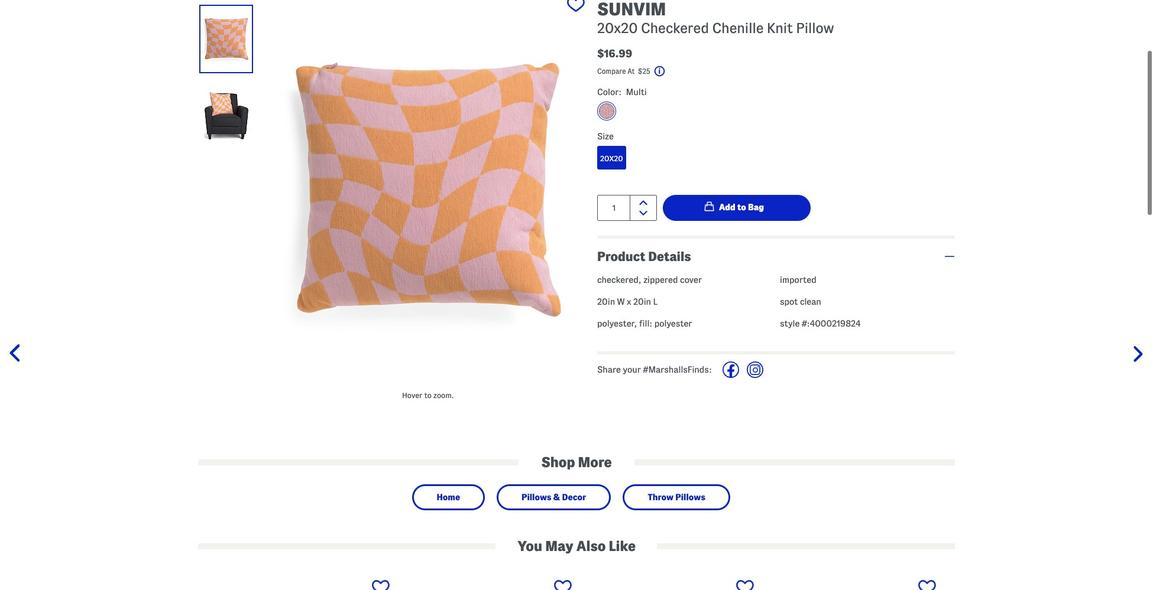 Task type: describe. For each thing, give the bounding box(es) containing it.
share
[[597, 366, 621, 375]]

polyester, fill: polyester
[[597, 320, 692, 329]]

color:
[[597, 87, 622, 97]]

product
[[597, 249, 646, 263]]

&
[[553, 493, 560, 503]]

knit
[[767, 21, 793, 35]]

multi
[[626, 87, 647, 97]]

31x10 sherpa chain link pillow image
[[579, 578, 755, 591]]

cover
[[680, 276, 702, 285]]

20x20 link
[[597, 146, 626, 169]]

$25
[[638, 67, 650, 75]]

20in w x 20in l
[[597, 298, 658, 307]]

size
[[597, 132, 614, 141]]

x
[[627, 298, 631, 307]]

help
[[667, 67, 681, 75]]

plus image
[[945, 256, 955, 257]]

home link
[[423, 490, 474, 506]]

zippered
[[644, 276, 678, 285]]

home
[[437, 493, 460, 503]]

12x12 colored plastic bear hanging wall art image
[[761, 578, 937, 591]]

spot
[[780, 298, 798, 307]]

pillows & decor
[[522, 493, 586, 503]]

2 20in from the left
[[633, 298, 651, 307]]

#:4000219824
[[802, 320, 861, 329]]

polyester,
[[597, 320, 637, 329]]

w
[[617, 298, 625, 307]]

your
[[623, 366, 641, 375]]

compare
[[597, 67, 626, 75]]

imported
[[780, 276, 817, 285]]

style #:4000219824
[[780, 320, 861, 329]]

spot clean
[[780, 298, 821, 307]]

pillows & decor link
[[507, 490, 601, 506]]



Task type: vqa. For each thing, say whether or not it's contained in the screenshot.
the rightmost $29.99 Compare At              $60
no



Task type: locate. For each thing, give the bounding box(es) containing it.
20x20
[[597, 21, 638, 35], [600, 154, 623, 162]]

throw pillows
[[648, 493, 706, 503]]

like
[[609, 539, 636, 554]]

22x22 charlize checkered pillow image
[[215, 578, 391, 591]]

hover
[[402, 392, 423, 400]]

decor
[[562, 493, 586, 503]]

#marshallsfinds:
[[643, 366, 712, 375]]

down image
[[639, 211, 648, 216]]

may
[[545, 539, 574, 554]]

1 pillows from the left
[[522, 493, 552, 503]]

up image
[[639, 200, 648, 206]]

1 vertical spatial 20x20
[[600, 154, 623, 162]]

shop
[[541, 455, 575, 470]]

pillows left &
[[522, 493, 552, 503]]

20in left l
[[633, 298, 651, 307]]

checkered,
[[597, 276, 642, 285]]

2 pillows from the left
[[676, 493, 706, 503]]

color: list box
[[597, 101, 955, 126]]

you may also like
[[518, 539, 636, 554]]

multi image
[[599, 103, 615, 119]]

l
[[653, 298, 658, 307]]

you
[[518, 539, 542, 554]]

color: multi
[[597, 87, 647, 97]]

zoom.
[[433, 392, 454, 400]]

to
[[424, 392, 432, 400]]

pillows
[[522, 493, 552, 503], [676, 493, 706, 503]]

0 vertical spatial 20x20
[[597, 21, 638, 35]]

clean
[[800, 298, 821, 307]]

go to previous product image
[[9, 345, 27, 363]]

help link
[[654, 65, 681, 77]]

20in
[[597, 298, 615, 307], [633, 298, 651, 307]]

20x20 for 20x20 checkered chenille knit pillow
[[597, 21, 638, 35]]

details
[[648, 249, 691, 263]]

shop more
[[541, 455, 612, 470]]

compare at              $25
[[597, 67, 652, 75]]

checkered, zippered cover
[[597, 276, 702, 285]]

product details link
[[597, 239, 955, 275]]

share your #marshallsfinds:
[[597, 366, 712, 375]]

more
[[578, 455, 612, 470]]

chenille
[[712, 21, 764, 35]]

20x20 for 20x20
[[600, 154, 623, 162]]

checkered
[[641, 21, 709, 35]]

pillow
[[796, 21, 834, 35]]

20x20 checkered chenille knit pillow image
[[271, 0, 586, 387], [201, 7, 251, 72], [201, 83, 251, 148]]

0 horizontal spatial 20in
[[597, 298, 615, 307]]

22x22 tiger embroidered pillow image
[[397, 578, 573, 591]]

20in left the w
[[597, 298, 615, 307]]

20x20 inside 20x20 link
[[600, 154, 623, 162]]

pillows right throw
[[676, 493, 706, 503]]

20x20 checkered chenille knit pillow
[[597, 21, 834, 35]]

pillows inside 'link'
[[522, 493, 552, 503]]

1 horizontal spatial 20in
[[633, 298, 651, 307]]

style
[[780, 320, 800, 329]]

also
[[577, 539, 606, 554]]

product details
[[597, 249, 691, 263]]

hover to zoom.
[[402, 392, 454, 400]]

$16.99
[[597, 48, 632, 59]]

None submit
[[663, 195, 811, 221]]

0 horizontal spatial pillows
[[522, 493, 552, 503]]

throw
[[648, 493, 674, 503]]

throw pillows link
[[634, 490, 720, 506]]

1 20in from the left
[[597, 298, 615, 307]]

20x20 down size
[[600, 154, 623, 162]]

20x20 up the $16.99
[[597, 21, 638, 35]]

polyester
[[655, 320, 692, 329]]

fill:
[[639, 320, 653, 329]]

1 horizontal spatial pillows
[[676, 493, 706, 503]]



